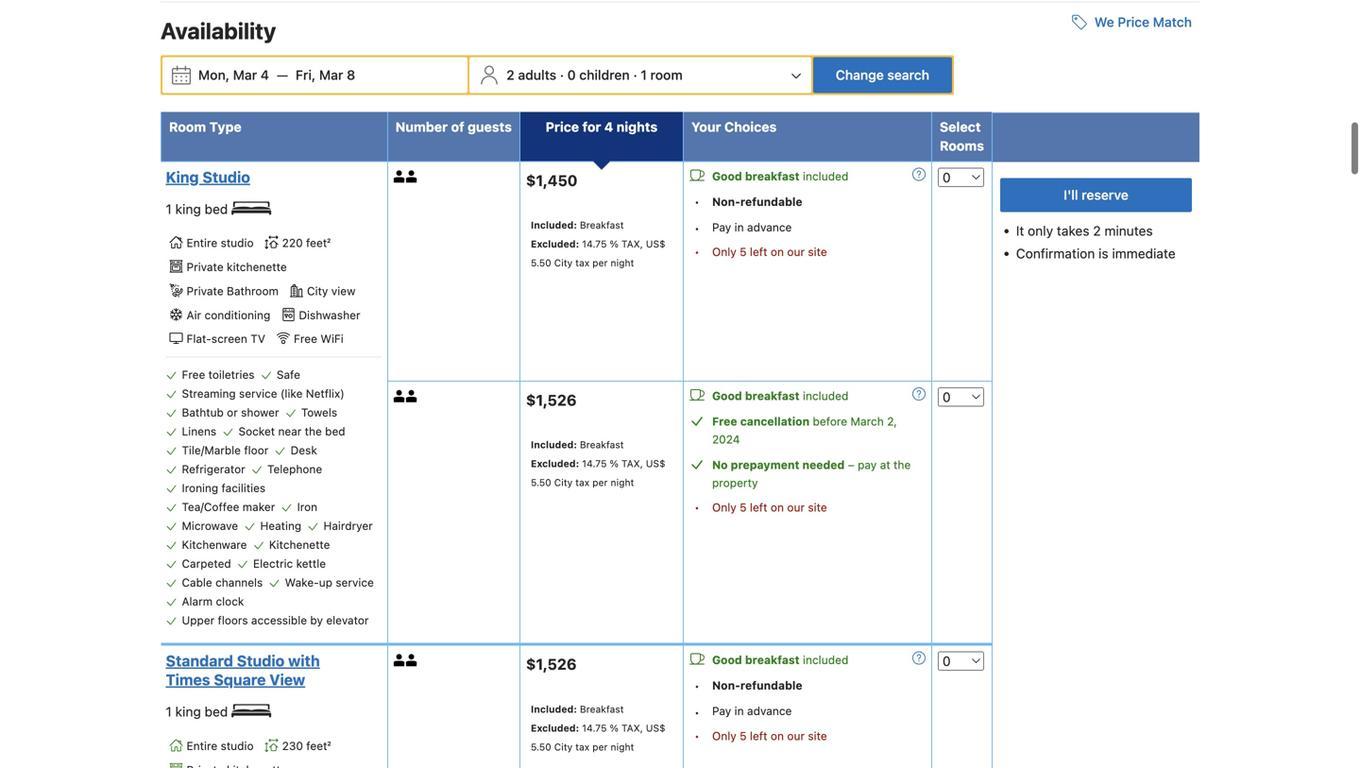 Task type: describe. For each thing, give the bounding box(es) containing it.
230
[[282, 739, 303, 753]]

14.75 % tax, us$ 5.50 city tax per night for king studio
[[531, 238, 666, 268]]

entire for 220 feet²
[[187, 236, 217, 250]]

view
[[270, 671, 305, 689]]

2 our from the top
[[787, 500, 805, 514]]

6 • from the top
[[694, 706, 700, 719]]

mon, mar 4 button
[[191, 58, 277, 92]]

kitchenware
[[182, 538, 247, 551]]

channels
[[215, 576, 263, 589]]

i'll reserve
[[1064, 187, 1129, 202]]

private bathroom
[[187, 284, 279, 298]]

free for free wifi
[[294, 332, 317, 345]]

1 mar from the left
[[233, 67, 257, 82]]

2 per from the top
[[593, 477, 608, 488]]

is
[[1099, 245, 1109, 261]]

your
[[691, 119, 721, 134]]

breakfast for king studio
[[580, 219, 624, 230]]

wake-
[[285, 576, 319, 589]]

standard studio with times square view
[[166, 652, 320, 689]]

0
[[568, 67, 576, 82]]

breakfast for $1,526
[[745, 653, 800, 667]]

streaming service (like netflix)
[[182, 387, 345, 400]]

2 mar from the left
[[319, 67, 343, 82]]

1 king bed for king studio
[[166, 201, 232, 217]]

mon, mar 4 — fri, mar 8
[[198, 67, 355, 82]]

studio for king
[[203, 168, 250, 186]]

private kitchenette
[[187, 260, 287, 274]]

2 $1,526 from the top
[[526, 656, 577, 673]]

select
[[940, 119, 981, 134]]

good breakfast included for $1,450
[[712, 169, 849, 183]]

2 breakfast from the top
[[745, 389, 800, 402]]

2 · from the left
[[633, 67, 637, 82]]

wifi
[[321, 332, 344, 345]]

accessible
[[251, 614, 307, 627]]

hairdryer
[[324, 519, 373, 533]]

price inside dropdown button
[[1118, 14, 1150, 30]]

toiletries
[[208, 368, 255, 381]]

2 only 5 left on our site from the top
[[712, 500, 827, 514]]

1 • from the top
[[694, 195, 700, 208]]

included: for king studio
[[531, 219, 577, 230]]

1 for $1,526
[[166, 704, 172, 720]]

only 5 left on our site for $1,450
[[712, 245, 827, 258]]

1 $1,526 from the top
[[526, 391, 577, 409]]

free toiletries
[[182, 368, 255, 381]]

1 for $1,450
[[166, 201, 172, 217]]

safe
[[277, 368, 300, 381]]

on for $1,526
[[771, 729, 784, 743]]

included: breakfast for king studio
[[531, 219, 624, 230]]

non-refundable for $1,526
[[712, 679, 803, 692]]

at
[[880, 458, 891, 471]]

our for $1,450
[[787, 245, 805, 258]]

only 5 left on our site for $1,526
[[712, 729, 827, 743]]

type
[[209, 119, 242, 134]]

search
[[887, 67, 930, 82]]

breakfast for $1,450
[[745, 169, 800, 183]]

bed for standard studio with times square view
[[205, 704, 228, 720]]

king
[[166, 168, 199, 186]]

floor
[[244, 444, 269, 457]]

room type
[[169, 119, 242, 134]]

socket near the bed
[[239, 425, 345, 438]]

microwave
[[182, 519, 238, 533]]

we price match button
[[1064, 5, 1200, 39]]

the inside – pay at the property
[[894, 458, 911, 471]]

king studio link
[[166, 167, 377, 186]]

night for standard studio with times square view
[[611, 741, 634, 752]]

only for $1,526
[[712, 729, 737, 743]]

it only takes 2 minutes confirmation is immediate
[[1016, 223, 1176, 261]]

kitchenette
[[227, 260, 287, 274]]

room
[[651, 67, 683, 82]]

non-refundable for $1,450
[[712, 195, 803, 208]]

entire for 230 feet²
[[187, 739, 217, 753]]

5.50 for king studio
[[531, 257, 551, 268]]

i'll reserve button
[[1000, 178, 1192, 212]]

1 king bed for standard studio with times square view
[[166, 704, 232, 720]]

2,
[[887, 414, 897, 428]]

230 feet²
[[282, 739, 331, 753]]

1 inside dropdown button
[[641, 67, 647, 82]]

rooms
[[940, 138, 984, 153]]

left for $1,526
[[750, 729, 768, 743]]

per for standard studio with times square view
[[593, 741, 608, 752]]

1 vertical spatial bed
[[325, 425, 345, 438]]

excluded: for king studio
[[531, 238, 579, 249]]

ironing
[[182, 482, 218, 495]]

or
[[227, 406, 238, 419]]

5 • from the top
[[694, 679, 700, 693]]

—
[[277, 67, 288, 82]]

choices
[[725, 119, 777, 134]]

match
[[1153, 14, 1192, 30]]

on for $1,450
[[771, 245, 784, 258]]

2 5 from the top
[[740, 500, 747, 514]]

free cancellation
[[712, 414, 810, 428]]

pay
[[858, 458, 877, 471]]

near
[[278, 425, 302, 438]]

–
[[848, 458, 855, 471]]

fri,
[[296, 67, 316, 82]]

price for 4 nights
[[546, 119, 658, 134]]

prepayment
[[731, 458, 800, 471]]

children
[[579, 67, 630, 82]]

by
[[310, 614, 323, 627]]

clock
[[216, 595, 244, 608]]

site for $1,450
[[808, 245, 827, 258]]

for
[[582, 119, 601, 134]]

adults
[[518, 67, 557, 82]]

confirmation
[[1016, 245, 1095, 261]]

studio for 220 feet²
[[221, 236, 254, 250]]

of
[[451, 119, 464, 134]]

pay for $1,450
[[712, 220, 731, 234]]

occupancy image
[[406, 654, 418, 667]]

per for king studio
[[593, 257, 608, 268]]

before
[[813, 414, 848, 428]]

non- for $1,526
[[712, 679, 741, 692]]

times
[[166, 671, 210, 689]]

1 more details on meals and payment options image from the top
[[913, 167, 926, 181]]

– pay at the property
[[712, 458, 911, 489]]

standard studio with times square view link
[[166, 652, 377, 689]]

us$ for king studio
[[646, 238, 666, 249]]

towels
[[301, 406, 337, 419]]

netflix)
[[306, 387, 345, 400]]

carpeted
[[182, 557, 231, 570]]

bathtub or shower
[[182, 406, 279, 419]]

no
[[712, 458, 728, 471]]

change
[[836, 67, 884, 82]]

2 5.50 from the top
[[531, 477, 551, 488]]

0 horizontal spatial price
[[546, 119, 579, 134]]

streaming
[[182, 387, 236, 400]]

7 • from the top
[[694, 729, 700, 743]]

only
[[1028, 223, 1053, 238]]

2 tax, from the top
[[622, 458, 643, 469]]

upper
[[182, 614, 215, 627]]

it
[[1016, 223, 1024, 238]]

4 for mar
[[261, 67, 269, 82]]

only for $1,450
[[712, 245, 737, 258]]

4 for for
[[604, 119, 613, 134]]

2 left from the top
[[750, 500, 768, 514]]

feet² for 220 feet²
[[306, 236, 331, 250]]

upper floors accessible by elevator
[[182, 614, 369, 627]]

in for $1,450
[[735, 220, 744, 234]]

tea/coffee
[[182, 500, 239, 514]]

studio for 230 feet²
[[221, 739, 254, 753]]

change search button
[[813, 57, 952, 93]]

220
[[282, 236, 303, 250]]

8
[[347, 67, 355, 82]]

2 inside dropdown button
[[507, 67, 515, 82]]

king for king studio
[[175, 201, 201, 217]]



Task type: locate. For each thing, give the bounding box(es) containing it.
1 vertical spatial included
[[803, 389, 849, 402]]

refundable
[[741, 195, 803, 208], [741, 679, 803, 692]]

2 king from the top
[[175, 704, 201, 720]]

more details on meals and payment options image
[[913, 167, 926, 181], [913, 387, 926, 400]]

before march 2, 2024
[[712, 414, 897, 446]]

1 left room
[[641, 67, 647, 82]]

2 vertical spatial %
[[610, 722, 619, 733]]

0 vertical spatial 1 king bed
[[166, 201, 232, 217]]

private for private kitchenette
[[187, 260, 224, 274]]

3 excluded: from the top
[[531, 722, 579, 733]]

tile/marble
[[182, 444, 241, 457]]

tv
[[251, 332, 265, 345]]

on
[[771, 245, 784, 258], [771, 500, 784, 514], [771, 729, 784, 743]]

1 excluded: from the top
[[531, 238, 579, 249]]

price right we
[[1118, 14, 1150, 30]]

3 per from the top
[[593, 741, 608, 752]]

private up air
[[187, 284, 224, 298]]

2 tax from the top
[[576, 477, 590, 488]]

1 horizontal spatial 2
[[1093, 223, 1101, 238]]

2 night from the top
[[611, 477, 634, 488]]

2 vertical spatial free
[[712, 414, 737, 428]]

0 horizontal spatial free
[[182, 368, 205, 381]]

number of guests
[[396, 119, 512, 134]]

1 · from the left
[[560, 67, 564, 82]]

free wifi
[[294, 332, 344, 345]]

fri, mar 8 button
[[288, 58, 363, 92]]

1 breakfast from the top
[[580, 219, 624, 230]]

flat-
[[187, 332, 211, 345]]

bed down towels
[[325, 425, 345, 438]]

your choices
[[691, 119, 777, 134]]

0 vertical spatial us$
[[646, 238, 666, 249]]

shower
[[241, 406, 279, 419]]

private
[[187, 260, 224, 274], [187, 284, 224, 298]]

tax for standard studio with times square view
[[576, 741, 590, 752]]

1 vertical spatial 5
[[740, 500, 747, 514]]

feet² right 220
[[306, 236, 331, 250]]

2 vertical spatial included
[[803, 653, 849, 667]]

2 entire from the top
[[187, 739, 217, 753]]

1 vertical spatial the
[[894, 458, 911, 471]]

service right up
[[336, 576, 374, 589]]

screen
[[211, 332, 247, 345]]

1 vertical spatial tax,
[[622, 458, 643, 469]]

1 vertical spatial included:
[[531, 439, 577, 450]]

1 down king
[[166, 201, 172, 217]]

5 for $1,526
[[740, 729, 747, 743]]

0 vertical spatial excluded:
[[531, 238, 579, 249]]

us$ for standard studio with times square view
[[646, 722, 666, 733]]

bed down square
[[205, 704, 228, 720]]

price left for
[[546, 119, 579, 134]]

minutes
[[1105, 223, 1153, 238]]

1 down the times at left
[[166, 704, 172, 720]]

2 in from the top
[[735, 704, 744, 718]]

studio up square
[[237, 652, 285, 670]]

1 14.75 from the top
[[582, 238, 607, 249]]

excluded: for standard studio with times square view
[[531, 722, 579, 733]]

1 night from the top
[[611, 257, 634, 268]]

non- for $1,450
[[712, 195, 741, 208]]

1 vertical spatial excluded:
[[531, 458, 579, 469]]

2 vertical spatial 14.75
[[582, 722, 607, 733]]

2 • from the top
[[694, 222, 700, 235]]

1 1 king bed from the top
[[166, 201, 232, 217]]

5
[[740, 245, 747, 258], [740, 500, 747, 514], [740, 729, 747, 743]]

2 14.75 % tax, us$ 5.50 city tax per night from the top
[[531, 458, 666, 488]]

bathtub
[[182, 406, 224, 419]]

ironing facilities
[[182, 482, 266, 495]]

2 vertical spatial 1
[[166, 704, 172, 720]]

2 14.75 from the top
[[582, 458, 607, 469]]

0 vertical spatial included
[[803, 169, 849, 183]]

1 vertical spatial service
[[336, 576, 374, 589]]

0 vertical spatial free
[[294, 332, 317, 345]]

only 5 left on our site
[[712, 245, 827, 258], [712, 500, 827, 514], [712, 729, 827, 743]]

2 vertical spatial included:
[[531, 703, 577, 715]]

advance for $1,450
[[747, 220, 792, 234]]

2 vertical spatial 14.75 % tax, us$ 5.50 city tax per night
[[531, 722, 666, 752]]

free for free toiletries
[[182, 368, 205, 381]]

air
[[187, 308, 201, 322]]

2 feet² from the top
[[306, 739, 331, 753]]

1 studio from the top
[[221, 236, 254, 250]]

2 1 king bed from the top
[[166, 704, 232, 720]]

feet² right 230
[[306, 739, 331, 753]]

2 private from the top
[[187, 284, 224, 298]]

electric kettle
[[253, 557, 326, 570]]

2 vertical spatial us$
[[646, 722, 666, 733]]

1 entire studio from the top
[[187, 236, 254, 250]]

occupancy image
[[394, 170, 406, 183], [406, 170, 418, 183], [394, 390, 406, 402], [406, 390, 418, 402], [394, 654, 406, 667]]

2 adults · 0 children · 1 room
[[507, 67, 683, 82]]

private for private bathroom
[[187, 284, 224, 298]]

0 vertical spatial the
[[305, 425, 322, 438]]

pay in advance for $1,526
[[712, 704, 792, 718]]

1 % from the top
[[610, 238, 619, 249]]

in for $1,526
[[735, 704, 744, 718]]

tax, for king studio
[[622, 238, 643, 249]]

1 vertical spatial more details on meals and payment options image
[[913, 387, 926, 400]]

3 breakfast from the top
[[580, 703, 624, 715]]

1 vertical spatial price
[[546, 119, 579, 134]]

left
[[750, 245, 768, 258], [750, 500, 768, 514], [750, 729, 768, 743]]

mar left 8
[[319, 67, 343, 82]]

included: breakfast for standard studio with times square view
[[531, 703, 624, 715]]

standard
[[166, 652, 233, 670]]

pay in advance for $1,450
[[712, 220, 792, 234]]

service up shower
[[239, 387, 277, 400]]

3 left from the top
[[750, 729, 768, 743]]

0 vertical spatial 5.50
[[531, 257, 551, 268]]

king
[[175, 201, 201, 217], [175, 704, 201, 720]]

1 in from the top
[[735, 220, 744, 234]]

bed down king studio
[[205, 201, 228, 217]]

studio for standard
[[237, 652, 285, 670]]

2 % from the top
[[610, 458, 619, 469]]

breakfast for standard studio with times square view
[[580, 703, 624, 715]]

0 vertical spatial only 5 left on our site
[[712, 245, 827, 258]]

3 good breakfast included from the top
[[712, 653, 849, 667]]

0 vertical spatial 5
[[740, 245, 747, 258]]

0 vertical spatial 14.75 % tax, us$ 5.50 city tax per night
[[531, 238, 666, 268]]

1 horizontal spatial ·
[[633, 67, 637, 82]]

cancellation
[[740, 414, 810, 428]]

2 good from the top
[[712, 389, 742, 402]]

2 vertical spatial only
[[712, 729, 737, 743]]

2 vertical spatial 5.50
[[531, 741, 551, 752]]

3 tax from the top
[[576, 741, 590, 752]]

feet² for 230 feet²
[[306, 739, 331, 753]]

2 on from the top
[[771, 500, 784, 514]]

1 our from the top
[[787, 245, 805, 258]]

1 pay from the top
[[712, 220, 731, 234]]

conditioning
[[205, 308, 271, 322]]

night for king studio
[[611, 257, 634, 268]]

refundable for $1,526
[[741, 679, 803, 692]]

1 pay in advance from the top
[[712, 220, 792, 234]]

1 tax, from the top
[[622, 238, 643, 249]]

refrigerator
[[182, 463, 245, 476]]

studio
[[221, 236, 254, 250], [221, 739, 254, 753]]

% for king studio
[[610, 238, 619, 249]]

2 more details on meals and payment options image from the top
[[913, 387, 926, 400]]

1 included: breakfast from the top
[[531, 219, 624, 230]]

4 • from the top
[[694, 500, 700, 514]]

0 vertical spatial per
[[593, 257, 608, 268]]

1 left from the top
[[750, 245, 768, 258]]

14.75 % tax, us$ 5.50 city tax per night for standard studio with times square view
[[531, 722, 666, 752]]

1 vertical spatial refundable
[[741, 679, 803, 692]]

0 vertical spatial non-
[[712, 195, 741, 208]]

mar right mon,
[[233, 67, 257, 82]]

0 vertical spatial 1
[[641, 67, 647, 82]]

included: for standard studio with times square view
[[531, 703, 577, 715]]

entire studio up private kitchenette
[[187, 236, 254, 250]]

king down the times at left
[[175, 704, 201, 720]]

1 vertical spatial pay
[[712, 704, 731, 718]]

2 studio from the top
[[221, 739, 254, 753]]

free up the streaming
[[182, 368, 205, 381]]

1 advance from the top
[[747, 220, 792, 234]]

1 vertical spatial night
[[611, 477, 634, 488]]

nights
[[617, 119, 658, 134]]

studio inside standard studio with times square view
[[237, 652, 285, 670]]

2 vertical spatial included: breakfast
[[531, 703, 624, 715]]

king down king
[[175, 201, 201, 217]]

2 vertical spatial breakfast
[[745, 653, 800, 667]]

1 on from the top
[[771, 245, 784, 258]]

refundable for $1,450
[[741, 195, 803, 208]]

1 good breakfast included from the top
[[712, 169, 849, 183]]

•
[[694, 195, 700, 208], [694, 222, 700, 235], [694, 245, 700, 258], [694, 500, 700, 514], [694, 679, 700, 693], [694, 706, 700, 719], [694, 729, 700, 743]]

1 vertical spatial per
[[593, 477, 608, 488]]

3 night from the top
[[611, 741, 634, 752]]

1 only from the top
[[712, 245, 737, 258]]

desk
[[291, 444, 317, 457]]

site for $1,526
[[808, 729, 827, 743]]

3 us$ from the top
[[646, 722, 666, 733]]

king for standard studio with times square view
[[175, 704, 201, 720]]

1 vertical spatial non-refundable
[[712, 679, 803, 692]]

1 vertical spatial 5.50
[[531, 477, 551, 488]]

free for free cancellation
[[712, 414, 737, 428]]

4 right for
[[604, 119, 613, 134]]

1 vertical spatial $1,526
[[526, 656, 577, 673]]

entire studio for 220 feet²
[[187, 236, 254, 250]]

220 feet²
[[282, 236, 331, 250]]

2 vertical spatial site
[[808, 729, 827, 743]]

1 private from the top
[[187, 260, 224, 274]]

1 vertical spatial on
[[771, 500, 784, 514]]

the right at
[[894, 458, 911, 471]]

room
[[169, 119, 206, 134]]

free up '2024'
[[712, 414, 737, 428]]

free
[[294, 332, 317, 345], [182, 368, 205, 381], [712, 414, 737, 428]]

king studio
[[166, 168, 250, 186]]

1 only 5 left on our site from the top
[[712, 245, 827, 258]]

0 horizontal spatial 4
[[261, 67, 269, 82]]

2 only from the top
[[712, 500, 737, 514]]

entire studio down square
[[187, 739, 254, 753]]

0 vertical spatial service
[[239, 387, 277, 400]]

advance
[[747, 220, 792, 234], [747, 704, 792, 718]]

3 14.75 from the top
[[582, 722, 607, 733]]

tax for king studio
[[576, 257, 590, 268]]

$1,526
[[526, 391, 577, 409], [526, 656, 577, 673]]

2 breakfast from the top
[[580, 439, 624, 450]]

·
[[560, 67, 564, 82], [633, 67, 637, 82]]

1 us$ from the top
[[646, 238, 666, 249]]

1 king bed down king studio
[[166, 201, 232, 217]]

mon,
[[198, 67, 230, 82]]

2 inside it only takes 2 minutes confirmation is immediate
[[1093, 223, 1101, 238]]

3 site from the top
[[808, 729, 827, 743]]

night
[[611, 257, 634, 268], [611, 477, 634, 488], [611, 741, 634, 752]]

included:
[[531, 219, 577, 230], [531, 439, 577, 450], [531, 703, 577, 715]]

1 vertical spatial %
[[610, 458, 619, 469]]

0 vertical spatial %
[[610, 238, 619, 249]]

0 vertical spatial good
[[712, 169, 742, 183]]

3 only from the top
[[712, 729, 737, 743]]

2 included: breakfast from the top
[[531, 439, 624, 450]]

2 left adults on the top of the page
[[507, 67, 515, 82]]

city view
[[307, 284, 356, 298]]

2 us$ from the top
[[646, 458, 666, 469]]

1 vertical spatial site
[[808, 500, 827, 514]]

4 left —
[[261, 67, 269, 82]]

0 vertical spatial studio
[[203, 168, 250, 186]]

2 included: from the top
[[531, 439, 577, 450]]

pay for $1,526
[[712, 704, 731, 718]]

1 vertical spatial 2
[[1093, 223, 1101, 238]]

1 horizontal spatial service
[[336, 576, 374, 589]]

bed for king studio
[[205, 201, 228, 217]]

good for $1,526
[[712, 653, 742, 667]]

maker
[[243, 500, 275, 514]]

1 vertical spatial included: breakfast
[[531, 439, 624, 450]]

wake-up service
[[285, 576, 374, 589]]

entire up private kitchenette
[[187, 236, 217, 250]]

% for standard studio with times square view
[[610, 722, 619, 733]]

1 tax from the top
[[576, 257, 590, 268]]

1 vertical spatial 1
[[166, 201, 172, 217]]

1 king bed down the times at left
[[166, 704, 232, 720]]

heating
[[260, 519, 302, 533]]

3 good from the top
[[712, 653, 742, 667]]

more details on meals and payment options image
[[913, 652, 926, 665]]

0 vertical spatial studio
[[221, 236, 254, 250]]

0 vertical spatial 4
[[261, 67, 269, 82]]

14.75
[[582, 238, 607, 249], [582, 458, 607, 469], [582, 722, 607, 733]]

3 14.75 % tax, us$ 5.50 city tax per night from the top
[[531, 722, 666, 752]]

3 tax, from the top
[[622, 722, 643, 733]]

1
[[641, 67, 647, 82], [166, 201, 172, 217], [166, 704, 172, 720]]

good
[[712, 169, 742, 183], [712, 389, 742, 402], [712, 653, 742, 667]]

1 per from the top
[[593, 257, 608, 268]]

2 excluded: from the top
[[531, 458, 579, 469]]

site
[[808, 245, 827, 258], [808, 500, 827, 514], [808, 729, 827, 743]]

2 non-refundable from the top
[[712, 679, 803, 692]]

0 vertical spatial king
[[175, 201, 201, 217]]

1 vertical spatial only 5 left on our site
[[712, 500, 827, 514]]

0 vertical spatial pay
[[712, 220, 731, 234]]

0 vertical spatial on
[[771, 245, 784, 258]]

2 non- from the top
[[712, 679, 741, 692]]

0 vertical spatial entire
[[187, 236, 217, 250]]

2 good breakfast included from the top
[[712, 389, 849, 402]]

view
[[331, 284, 356, 298]]

square
[[214, 671, 266, 689]]

0 vertical spatial night
[[611, 257, 634, 268]]

we
[[1095, 14, 1114, 30]]

1 vertical spatial king
[[175, 704, 201, 720]]

select rooms
[[940, 119, 984, 153]]

tea/coffee maker
[[182, 500, 275, 514]]

2 vertical spatial good breakfast included
[[712, 653, 849, 667]]

2 advance from the top
[[747, 704, 792, 718]]

3 our from the top
[[787, 729, 805, 743]]

with
[[288, 652, 320, 670]]

0 horizontal spatial mar
[[233, 67, 257, 82]]

advance for $1,526
[[747, 704, 792, 718]]

tax, for standard studio with times square view
[[622, 722, 643, 733]]

2 vertical spatial tax
[[576, 741, 590, 752]]

· left 0
[[560, 67, 564, 82]]

studio right king
[[203, 168, 250, 186]]

3 • from the top
[[694, 245, 700, 258]]

free left wifi
[[294, 332, 317, 345]]

1 14.75 % tax, us$ 5.50 city tax per night from the top
[[531, 238, 666, 268]]

1 vertical spatial good breakfast included
[[712, 389, 849, 402]]

entire studio for 230 feet²
[[187, 739, 254, 753]]

2 pay in advance from the top
[[712, 704, 792, 718]]

0 vertical spatial our
[[787, 245, 805, 258]]

kettle
[[296, 557, 326, 570]]

14.75 for standard studio with times square view
[[582, 722, 607, 733]]

1 vertical spatial tax
[[576, 477, 590, 488]]

1 vertical spatial in
[[735, 704, 744, 718]]

entire down the times at left
[[187, 739, 217, 753]]

2 vertical spatial 5
[[740, 729, 747, 743]]

0 vertical spatial included:
[[531, 219, 577, 230]]

kitchenette
[[269, 538, 330, 551]]

1 horizontal spatial 4
[[604, 119, 613, 134]]

0 vertical spatial price
[[1118, 14, 1150, 30]]

1 king from the top
[[175, 201, 201, 217]]

0 horizontal spatial 2
[[507, 67, 515, 82]]

5.50
[[531, 257, 551, 268], [531, 477, 551, 488], [531, 741, 551, 752]]

2 site from the top
[[808, 500, 827, 514]]

private up private bathroom at top
[[187, 260, 224, 274]]

3 included: from the top
[[531, 703, 577, 715]]

3 on from the top
[[771, 729, 784, 743]]

feet²
[[306, 236, 331, 250], [306, 739, 331, 753]]

socket
[[239, 425, 275, 438]]

price
[[1118, 14, 1150, 30], [546, 119, 579, 134]]

2 vertical spatial our
[[787, 729, 805, 743]]

linens
[[182, 425, 216, 438]]

3 5.50 from the top
[[531, 741, 551, 752]]

2 vertical spatial night
[[611, 741, 634, 752]]

(like
[[280, 387, 303, 400]]

1 vertical spatial only
[[712, 500, 737, 514]]

5 for $1,450
[[740, 245, 747, 258]]

1 vertical spatial good
[[712, 389, 742, 402]]

tile/marble floor
[[182, 444, 269, 457]]

1 vertical spatial private
[[187, 284, 224, 298]]

0 vertical spatial tax,
[[622, 238, 643, 249]]

0 horizontal spatial the
[[305, 425, 322, 438]]

1 5 from the top
[[740, 245, 747, 258]]

2 up is in the top of the page
[[1093, 223, 1101, 238]]

2 entire studio from the top
[[187, 739, 254, 753]]

1 vertical spatial non-
[[712, 679, 741, 692]]

change search
[[836, 67, 930, 82]]

1 non-refundable from the top
[[712, 195, 803, 208]]

tax
[[576, 257, 590, 268], [576, 477, 590, 488], [576, 741, 590, 752]]

1 included from the top
[[803, 169, 849, 183]]

1 horizontal spatial the
[[894, 458, 911, 471]]

0 vertical spatial feet²
[[306, 236, 331, 250]]

cable
[[182, 576, 212, 589]]

breakfast
[[580, 219, 624, 230], [580, 439, 624, 450], [580, 703, 624, 715]]

1 feet² from the top
[[306, 236, 331, 250]]

1 vertical spatial free
[[182, 368, 205, 381]]

1 vertical spatial breakfast
[[745, 389, 800, 402]]

studio up private kitchenette
[[221, 236, 254, 250]]

0 vertical spatial in
[[735, 220, 744, 234]]

2 included from the top
[[803, 389, 849, 402]]

· right children at left
[[633, 67, 637, 82]]

included for $1,526
[[803, 653, 849, 667]]

included for $1,450
[[803, 169, 849, 183]]

0 vertical spatial left
[[750, 245, 768, 258]]

1 horizontal spatial price
[[1118, 14, 1150, 30]]

0 vertical spatial bed
[[205, 201, 228, 217]]

good for $1,450
[[712, 169, 742, 183]]

alarm clock
[[182, 595, 244, 608]]

good breakfast included for $1,526
[[712, 653, 849, 667]]

our for $1,526
[[787, 729, 805, 743]]

3 % from the top
[[610, 722, 619, 733]]

2 vertical spatial only 5 left on our site
[[712, 729, 827, 743]]

2 vertical spatial breakfast
[[580, 703, 624, 715]]

the down towels
[[305, 425, 322, 438]]

1 entire from the top
[[187, 236, 217, 250]]

3 included: breakfast from the top
[[531, 703, 624, 715]]

2
[[507, 67, 515, 82], [1093, 223, 1101, 238]]

1 vertical spatial 14.75
[[582, 458, 607, 469]]

1 refundable from the top
[[741, 195, 803, 208]]

studio left 230
[[221, 739, 254, 753]]

left for $1,450
[[750, 245, 768, 258]]

2 adults · 0 children · 1 room button
[[472, 57, 810, 93]]

up
[[319, 576, 333, 589]]

3 included from the top
[[803, 653, 849, 667]]

included: breakfast
[[531, 219, 624, 230], [531, 439, 624, 450], [531, 703, 624, 715]]

14.75 for king studio
[[582, 238, 607, 249]]

5.50 for standard studio with times square view
[[531, 741, 551, 752]]

2 vertical spatial left
[[750, 729, 768, 743]]

2 pay from the top
[[712, 704, 731, 718]]



Task type: vqa. For each thing, say whether or not it's contained in the screenshot.
Scored 7.3 'element'
no



